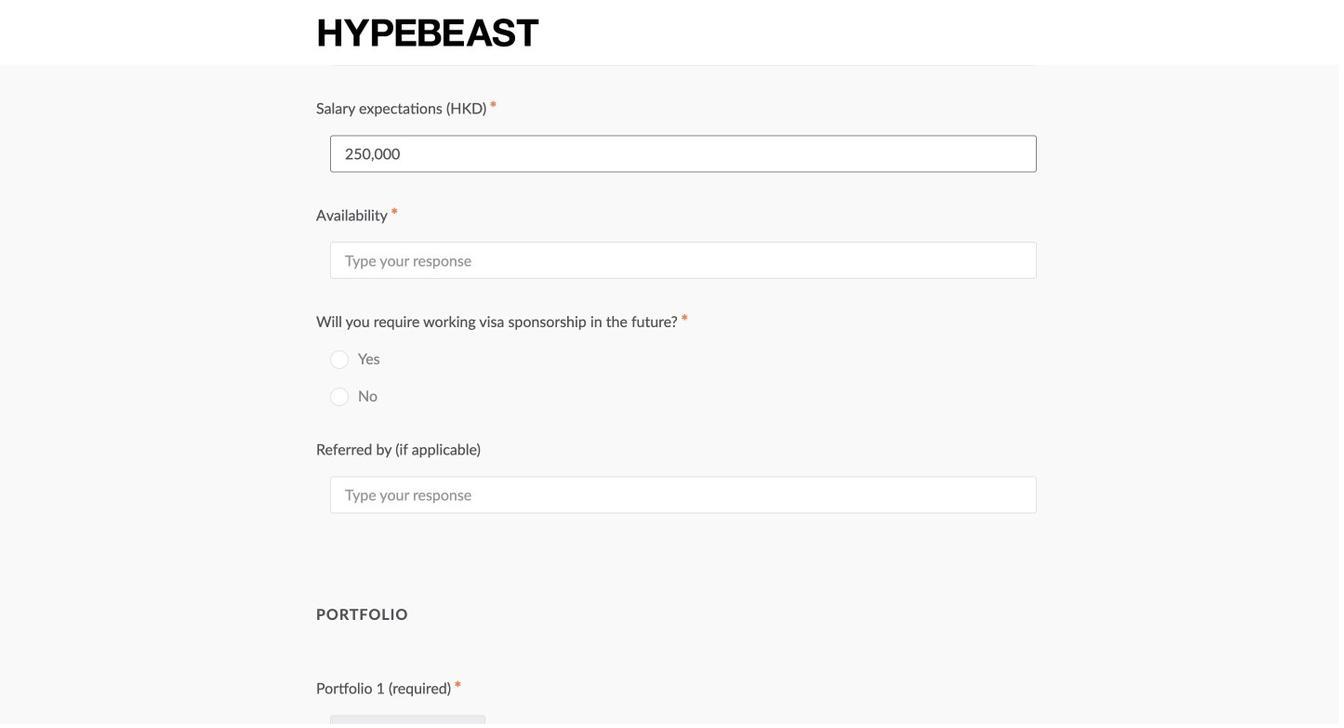 Task type: locate. For each thing, give the bounding box(es) containing it.
hypebeast logo image
[[316, 16, 541, 49]]

0 vertical spatial type your response text field
[[330, 242, 1037, 279]]

Type your response text field
[[330, 242, 1037, 279], [330, 476, 1037, 514]]

Type your response text field
[[330, 135, 1037, 172]]

1 vertical spatial type your response text field
[[330, 476, 1037, 514]]

None radio
[[330, 351, 349, 369], [330, 388, 349, 406], [330, 351, 349, 369], [330, 388, 349, 406]]

1 type your response text field from the top
[[330, 242, 1037, 279]]



Task type: describe. For each thing, give the bounding box(es) containing it.
2 type your response text field from the top
[[330, 476, 1037, 514]]



Task type: vqa. For each thing, say whether or not it's contained in the screenshot.
option
yes



